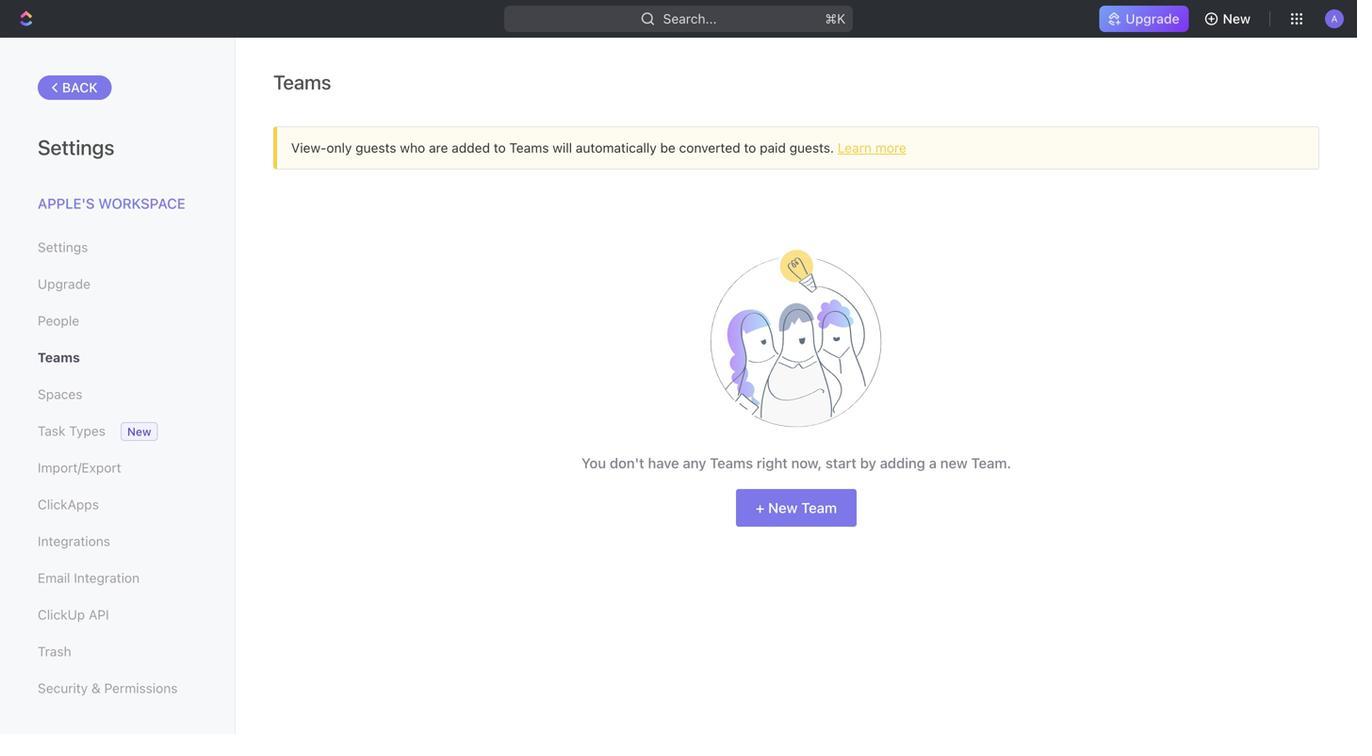 Task type: describe. For each thing, give the bounding box(es) containing it.
task types
[[38, 423, 106, 439]]

0 vertical spatial upgrade link
[[1100, 6, 1190, 32]]

+
[[756, 500, 765, 516]]

upgrade inside settings element
[[38, 276, 91, 292]]

clickup api link
[[38, 599, 197, 631]]

1 settings from the top
[[38, 135, 114, 159]]

don't
[[610, 455, 645, 472]]

task
[[38, 423, 66, 439]]

clickapps
[[38, 497, 99, 513]]

⌘k
[[825, 11, 846, 26]]

adding
[[880, 455, 926, 472]]

people
[[38, 313, 79, 329]]

teams left will
[[510, 140, 549, 156]]

1 horizontal spatial upgrade
[[1126, 11, 1180, 26]]

view-
[[291, 140, 327, 156]]

teams inside settings element
[[38, 350, 80, 365]]

view-only guests who are added to teams will automatically be converted to paid guests. learn more
[[291, 140, 907, 156]]

start
[[826, 455, 857, 472]]

new button
[[1197, 4, 1263, 34]]

2 settings from the top
[[38, 240, 88, 255]]

clickup api
[[38, 607, 109, 623]]

&
[[91, 681, 101, 696]]

integration
[[74, 571, 140, 586]]

paid
[[760, 140, 786, 156]]

integrations link
[[38, 526, 197, 558]]

you
[[582, 455, 606, 472]]

security
[[38, 681, 88, 696]]

people link
[[38, 305, 197, 337]]

by
[[861, 455, 877, 472]]

teams right any
[[710, 455, 753, 472]]

import/export link
[[38, 452, 197, 484]]

will
[[553, 140, 572, 156]]

+ new team
[[756, 500, 838, 516]]

new inside settings element
[[127, 425, 151, 438]]

a
[[930, 455, 937, 472]]

new
[[941, 455, 968, 472]]

learn
[[838, 140, 872, 156]]

2 to from the left
[[744, 140, 757, 156]]

learn more link
[[838, 140, 907, 156]]

import/export
[[38, 460, 121, 476]]

back
[[62, 80, 98, 95]]

new inside button
[[1224, 11, 1251, 26]]

who
[[400, 140, 426, 156]]

integrations
[[38, 534, 110, 549]]

are
[[429, 140, 448, 156]]

any
[[683, 455, 707, 472]]



Task type: locate. For each thing, give the bounding box(es) containing it.
email
[[38, 571, 70, 586]]

0 horizontal spatial upgrade link
[[38, 268, 197, 300]]

1 horizontal spatial to
[[744, 140, 757, 156]]

workspace
[[98, 195, 186, 212]]

permissions
[[104, 681, 178, 696]]

upgrade
[[1126, 11, 1180, 26], [38, 276, 91, 292]]

a
[[1332, 13, 1339, 24]]

teams down people
[[38, 350, 80, 365]]

settings element
[[0, 38, 236, 735]]

upgrade up people
[[38, 276, 91, 292]]

you don't have any teams right now, start by adding a new team.
[[582, 455, 1012, 472]]

teams
[[273, 70, 331, 94], [510, 140, 549, 156], [38, 350, 80, 365], [710, 455, 753, 472]]

1 vertical spatial upgrade link
[[38, 268, 197, 300]]

0 horizontal spatial upgrade
[[38, 276, 91, 292]]

0 horizontal spatial to
[[494, 140, 506, 156]]

upgrade left new button
[[1126, 11, 1180, 26]]

security & permissions
[[38, 681, 178, 696]]

teams link
[[38, 342, 197, 374]]

2 vertical spatial new
[[769, 500, 798, 516]]

new
[[1224, 11, 1251, 26], [127, 425, 151, 438], [769, 500, 798, 516]]

1 vertical spatial settings
[[38, 240, 88, 255]]

teams up view-
[[273, 70, 331, 94]]

a button
[[1320, 4, 1350, 34]]

search...
[[663, 11, 717, 26]]

guests
[[356, 140, 397, 156]]

upgrade link left new button
[[1100, 6, 1190, 32]]

back link
[[38, 75, 112, 100]]

spaces
[[38, 387, 82, 402]]

clickup
[[38, 607, 85, 623]]

0 horizontal spatial new
[[127, 425, 151, 438]]

2 horizontal spatial new
[[1224, 11, 1251, 26]]

0 vertical spatial new
[[1224, 11, 1251, 26]]

guests.
[[790, 140, 835, 156]]

clickapps link
[[38, 489, 197, 521]]

email integration
[[38, 571, 140, 586]]

apple's
[[38, 195, 95, 212]]

1 horizontal spatial upgrade link
[[1100, 6, 1190, 32]]

trash link
[[38, 636, 197, 668]]

upgrade link
[[1100, 6, 1190, 32], [38, 268, 197, 300]]

only
[[327, 140, 352, 156]]

settings up "apple's"
[[38, 135, 114, 159]]

settings link
[[38, 232, 197, 264]]

converted
[[680, 140, 741, 156]]

settings down "apple's"
[[38, 240, 88, 255]]

types
[[69, 423, 106, 439]]

apple's workspace
[[38, 195, 186, 212]]

1 vertical spatial upgrade
[[38, 276, 91, 292]]

0 vertical spatial settings
[[38, 135, 114, 159]]

trash
[[38, 644, 71, 660]]

be
[[661, 140, 676, 156]]

1 vertical spatial new
[[127, 425, 151, 438]]

right
[[757, 455, 788, 472]]

now,
[[792, 455, 822, 472]]

team.
[[972, 455, 1012, 472]]

1 to from the left
[[494, 140, 506, 156]]

to right "added" on the left top
[[494, 140, 506, 156]]

1 horizontal spatial new
[[769, 500, 798, 516]]

to left paid
[[744, 140, 757, 156]]

api
[[89, 607, 109, 623]]

team
[[802, 500, 838, 516]]

spaces link
[[38, 379, 197, 411]]

added
[[452, 140, 490, 156]]

upgrade link up people link
[[38, 268, 197, 300]]

0 vertical spatial upgrade
[[1126, 11, 1180, 26]]

settings
[[38, 135, 114, 159], [38, 240, 88, 255]]

automatically
[[576, 140, 657, 156]]

have
[[648, 455, 680, 472]]

to
[[494, 140, 506, 156], [744, 140, 757, 156]]

more
[[876, 140, 907, 156]]

email integration link
[[38, 563, 197, 595]]

security & permissions link
[[38, 673, 197, 705]]



Task type: vqa. For each thing, say whether or not it's contained in the screenshot.
Leads link
no



